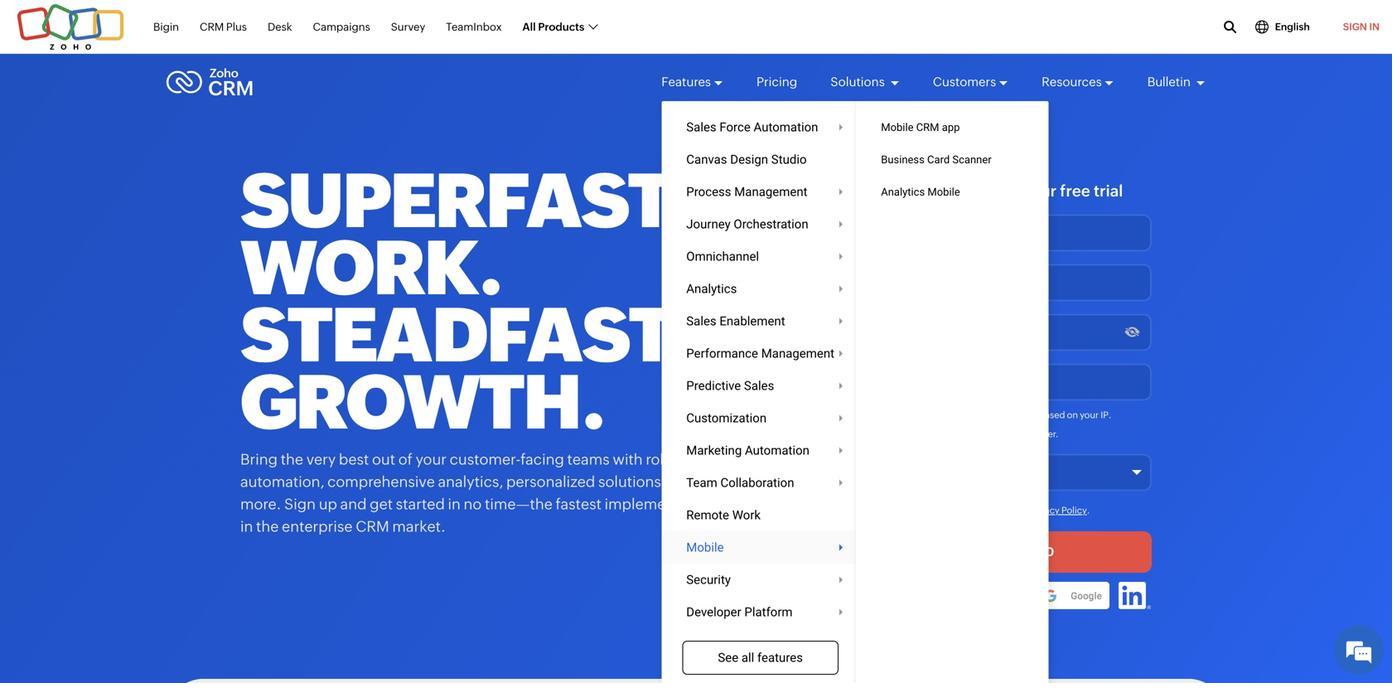 Task type: describe. For each thing, give the bounding box(es) containing it.
your inside 'superfast work. steadfast growth. bring the very best out of your customer-facing teams with robust automation, comprehensive analytics, personalized solutions, and more. sign up and get started in no time—the fastest implementation in the enterprise crm market.'
[[416, 451, 447, 468]]

based on your ip .
[[1040, 410, 1112, 420]]

1 vertical spatial .
[[1087, 505, 1090, 516]]

crm inside mobile crm app link
[[917, 121, 940, 133]]

get
[[899, 182, 926, 200]]

analytics for analytics mobile
[[881, 186, 925, 198]]

ip
[[1101, 410, 1109, 420]]

platform
[[745, 605, 793, 619]]

customers
[[933, 75, 997, 89]]

business card scanner
[[881, 153, 992, 166]]

get
[[370, 496, 393, 513]]

enterprise
[[282, 518, 353, 535]]

comprehensive
[[328, 473, 435, 490]]

sign
[[1344, 21, 1368, 32]]

mobile crm app
[[881, 121, 960, 133]]

team collaboration link
[[662, 467, 860, 499]]

marketing automation
[[687, 443, 810, 458]]

data
[[1009, 429, 1027, 439]]

all products link
[[523, 11, 597, 42]]

0 vertical spatial automation
[[754, 120, 819, 134]]

more.
[[240, 496, 281, 513]]

predictive sales link
[[662, 370, 860, 402]]

security link
[[662, 564, 860, 596]]

all
[[742, 650, 755, 665]]

in
[[1370, 21, 1380, 32]]

0 vertical spatial started
[[930, 182, 983, 200]]

performance management
[[687, 346, 835, 361]]

very
[[306, 451, 336, 468]]

0 horizontal spatial and
[[340, 496, 367, 513]]

features
[[758, 650, 803, 665]]

resources
[[1042, 75, 1102, 89]]

sign in link
[[1331, 11, 1393, 43]]

privacy policy .
[[1029, 505, 1090, 516]]

see
[[718, 650, 739, 665]]

business
[[881, 153, 925, 166]]

1 horizontal spatial with
[[987, 182, 1019, 200]]

remote work link
[[662, 499, 860, 531]]

bigin link
[[153, 11, 179, 42]]

pricing link
[[757, 60, 798, 104]]

english
[[1276, 21, 1310, 32]]

based
[[1040, 410, 1066, 420]]

team collaboration
[[687, 475, 795, 490]]

trial
[[1094, 182, 1123, 200]]

superfast work. steadfast growth. bring the very best out of your customer-facing teams with robust automation, comprehensive analytics, personalized solutions, and more. sign up and get started in no time—the fastest implementation in the enterprise crm market.
[[240, 158, 715, 535]]

mobile for mobile
[[687, 540, 724, 555]]

solutions,
[[598, 473, 666, 490]]

work.
[[240, 225, 502, 311]]

implementation
[[605, 496, 715, 513]]

predictive
[[687, 378, 741, 393]]

personalized
[[506, 473, 595, 490]]

security
[[687, 572, 731, 587]]

0 vertical spatial and
[[669, 473, 695, 490]]

with inside 'superfast work. steadfast growth. bring the very best out of your customer-facing teams with robust automation, comprehensive analytics, personalized solutions, and more. sign up and get started in no time—the fastest implementation in the enterprise crm market.'
[[613, 451, 643, 468]]

privacy policy link
[[1029, 505, 1087, 516]]

see all features link
[[682, 641, 839, 675]]

sales enablement link
[[662, 305, 860, 337]]

features
[[662, 75, 711, 89]]

analytics mobile link
[[857, 176, 1049, 208]]

market.
[[392, 518, 446, 535]]

work
[[733, 508, 761, 522]]

canvas
[[687, 152, 727, 167]]

free
[[1060, 182, 1091, 200]]

crm plus link
[[200, 11, 247, 42]]

all
[[523, 21, 536, 33]]

best
[[339, 451, 369, 468]]

teaminbox
[[446, 21, 502, 33]]

survey
[[391, 21, 425, 33]]

bulletin
[[1148, 75, 1194, 89]]

developer platform
[[687, 605, 793, 619]]

0 horizontal spatial in
[[240, 518, 253, 535]]

1 horizontal spatial in
[[448, 496, 461, 513]]

center.
[[1029, 429, 1059, 439]]

app
[[942, 121, 960, 133]]

mobile link
[[662, 531, 860, 564]]

team
[[687, 475, 718, 490]]

on
[[1067, 410, 1078, 420]]



Task type: locate. For each thing, give the bounding box(es) containing it.
of
[[398, 451, 413, 468]]

automation
[[754, 120, 819, 134], [745, 443, 810, 458]]

1 horizontal spatial mobile
[[881, 121, 914, 133]]

2 vertical spatial your
[[416, 451, 447, 468]]

2 vertical spatial sales
[[744, 378, 775, 393]]

0 horizontal spatial mobile
[[687, 540, 724, 555]]

1 vertical spatial in
[[240, 518, 253, 535]]

started inside 'superfast work. steadfast growth. bring the very best out of your customer-facing teams with robust automation, comprehensive analytics, personalized solutions, and more. sign up and get started in no time—the fastest implementation in the enterprise crm market.'
[[396, 496, 445, 513]]

0 vertical spatial the
[[281, 451, 303, 468]]

process
[[687, 184, 732, 199]]

0 vertical spatial crm
[[200, 21, 224, 33]]

1 horizontal spatial and
[[669, 473, 695, 490]]

superfast
[[240, 158, 672, 244]]

in down more.
[[240, 518, 253, 535]]

journey
[[687, 217, 731, 231]]

all products
[[523, 21, 585, 33]]

sign in
[[1344, 21, 1380, 32]]

teams
[[567, 451, 610, 468]]

in left no
[[448, 496, 461, 513]]

analytics mobile
[[881, 186, 960, 198]]

0 vertical spatial mobile
[[881, 121, 914, 133]]

crm inside crm plus link
[[200, 21, 224, 33]]

crm plus
[[200, 21, 247, 33]]

2 horizontal spatial your
[[1080, 410, 1099, 420]]

campaigns
[[313, 21, 370, 33]]

mobile crm app link
[[857, 111, 1049, 143]]

0 horizontal spatial the
[[256, 518, 279, 535]]

steadfast
[[240, 292, 673, 378]]

predictive sales
[[687, 378, 775, 393]]

marketing automation link
[[662, 434, 860, 467]]

1 horizontal spatial the
[[281, 451, 303, 468]]

enablement
[[720, 314, 786, 328]]

canvas design studio
[[687, 152, 807, 167]]

sales for sales enablement
[[687, 314, 717, 328]]

process management link
[[662, 176, 860, 208]]

plus
[[226, 21, 247, 33]]

analytics
[[881, 186, 925, 198], [687, 281, 737, 296]]

out
[[372, 451, 395, 468]]

and right up
[[340, 496, 367, 513]]

the up automation,
[[281, 451, 303, 468]]

no
[[464, 496, 482, 513]]

teaminbox link
[[446, 11, 502, 42]]

mobile right get
[[928, 186, 960, 198]]

time—the
[[485, 496, 553, 513]]

with up solutions,
[[613, 451, 643, 468]]

management
[[735, 184, 808, 199], [762, 346, 835, 361]]

desk
[[268, 21, 292, 33]]

None submit
[[870, 531, 1152, 573]]

1 horizontal spatial .
[[1109, 410, 1112, 420]]

crm down get
[[356, 518, 389, 535]]

0 vertical spatial your
[[1023, 182, 1057, 200]]

your left ip
[[1080, 410, 1099, 420]]

0 horizontal spatial crm
[[200, 21, 224, 33]]

remote
[[687, 508, 729, 522]]

management for performance management
[[762, 346, 835, 361]]

1 vertical spatial mobile
[[928, 186, 960, 198]]

campaigns link
[[313, 11, 370, 42]]

0 horizontal spatial .
[[1087, 505, 1090, 516]]

bulletin link
[[1148, 60, 1206, 104]]

analytics down 'business'
[[881, 186, 925, 198]]

0 vertical spatial in
[[448, 496, 461, 513]]

1 vertical spatial the
[[256, 518, 279, 535]]

performance
[[687, 346, 758, 361]]

privacy
[[1029, 505, 1060, 516]]

scanner
[[953, 153, 992, 166]]

2 horizontal spatial crm
[[917, 121, 940, 133]]

your right of
[[416, 451, 447, 468]]

1 vertical spatial started
[[396, 496, 445, 513]]

analytics link
[[662, 273, 860, 305]]

0 horizontal spatial analytics
[[687, 281, 737, 296]]

0 vertical spatial sales
[[687, 120, 717, 134]]

collaboration
[[721, 475, 795, 490]]

sales force automation
[[687, 120, 819, 134]]

crm
[[200, 21, 224, 33], [917, 121, 940, 133], [356, 518, 389, 535]]

zoho crm logo image
[[166, 64, 254, 100]]

performance management link
[[662, 337, 860, 370]]

analytics down omnichannel
[[687, 281, 737, 296]]

your left free
[[1023, 182, 1057, 200]]

facing
[[521, 451, 564, 468]]

canvas design studio link
[[662, 143, 860, 176]]

customization link
[[662, 402, 860, 434]]

omnichannel link
[[662, 240, 860, 273]]

resources link
[[1042, 60, 1115, 104]]

crm inside 'superfast work. steadfast growth. bring the very best out of your customer-facing teams with robust automation, comprehensive analytics, personalized solutions, and more. sign up and get started in no time—the fastest implementation in the enterprise crm market.'
[[356, 518, 389, 535]]

2 vertical spatial mobile
[[687, 540, 724, 555]]

with down scanner
[[987, 182, 1019, 200]]

force
[[720, 120, 751, 134]]

design
[[730, 152, 768, 167]]

1 horizontal spatial crm
[[356, 518, 389, 535]]

sales for sales force automation
[[687, 120, 717, 134]]

get started with your free trial
[[899, 182, 1123, 200]]

1 vertical spatial crm
[[917, 121, 940, 133]]

solutions link
[[831, 60, 900, 104]]

and down robust at the left bottom of page
[[669, 473, 695, 490]]

survey link
[[391, 11, 425, 42]]

remote work
[[687, 508, 761, 522]]

policy
[[1062, 505, 1087, 516]]

mobile up 'business'
[[881, 121, 914, 133]]

1 vertical spatial your
[[1080, 410, 1099, 420]]

mobile for mobile crm app
[[881, 121, 914, 133]]

growth.
[[240, 359, 605, 445]]

sales
[[687, 120, 717, 134], [687, 314, 717, 328], [744, 378, 775, 393]]

started up market. at the left
[[396, 496, 445, 513]]

and
[[669, 473, 695, 490], [340, 496, 367, 513]]

robust
[[646, 451, 691, 468]]

sales up performance
[[687, 314, 717, 328]]

management inside performance management link
[[762, 346, 835, 361]]

journey orchestration link
[[662, 208, 860, 240]]

2 horizontal spatial mobile
[[928, 186, 960, 198]]

omnichannel
[[687, 249, 759, 264]]

0 vertical spatial with
[[987, 182, 1019, 200]]

analytics for analytics
[[687, 281, 737, 296]]

pricing
[[757, 75, 798, 89]]

bring
[[240, 451, 278, 468]]

1 horizontal spatial your
[[1023, 182, 1057, 200]]

mobile down remote
[[687, 540, 724, 555]]

crm left app
[[917, 121, 940, 133]]

orchestration
[[734, 217, 809, 231]]

1 vertical spatial sales
[[687, 314, 717, 328]]

crm left the plus on the top left
[[200, 21, 224, 33]]

marketing
[[687, 443, 742, 458]]

1 vertical spatial automation
[[745, 443, 810, 458]]

. right privacy
[[1087, 505, 1090, 516]]

automation up studio
[[754, 120, 819, 134]]

1 vertical spatial analytics
[[687, 281, 737, 296]]

management inside process management link
[[735, 184, 808, 199]]

started down business card scanner link
[[930, 182, 983, 200]]

sales force automation link
[[662, 111, 860, 143]]

. right on
[[1109, 410, 1112, 420]]

developer
[[687, 605, 742, 619]]

0 horizontal spatial your
[[416, 451, 447, 468]]

management up orchestration
[[735, 184, 808, 199]]

0 vertical spatial management
[[735, 184, 808, 199]]

1 horizontal spatial analytics
[[881, 186, 925, 198]]

0 vertical spatial analytics
[[881, 186, 925, 198]]

0 vertical spatial .
[[1109, 410, 1112, 420]]

0 horizontal spatial with
[[613, 451, 643, 468]]

2 vertical spatial crm
[[356, 518, 389, 535]]

process management
[[687, 184, 808, 199]]

sales down performance management link
[[744, 378, 775, 393]]

1 vertical spatial with
[[613, 451, 643, 468]]

1 horizontal spatial started
[[930, 182, 983, 200]]

bigin
[[153, 21, 179, 33]]

fastest
[[556, 496, 602, 513]]

features link
[[662, 60, 724, 104]]

the down more.
[[256, 518, 279, 535]]

management down sales enablement link
[[762, 346, 835, 361]]

1 vertical spatial management
[[762, 346, 835, 361]]

customer-
[[450, 451, 521, 468]]

sales up canvas
[[687, 120, 717, 134]]

your
[[1023, 182, 1057, 200], [1080, 410, 1099, 420], [416, 451, 447, 468]]

management for process management
[[735, 184, 808, 199]]

automation down customization link
[[745, 443, 810, 458]]

1 vertical spatial and
[[340, 496, 367, 513]]

data center.
[[1009, 429, 1059, 439]]

0 horizontal spatial started
[[396, 496, 445, 513]]



Task type: vqa. For each thing, say whether or not it's contained in the screenshot.
Get started with your free trial
yes



